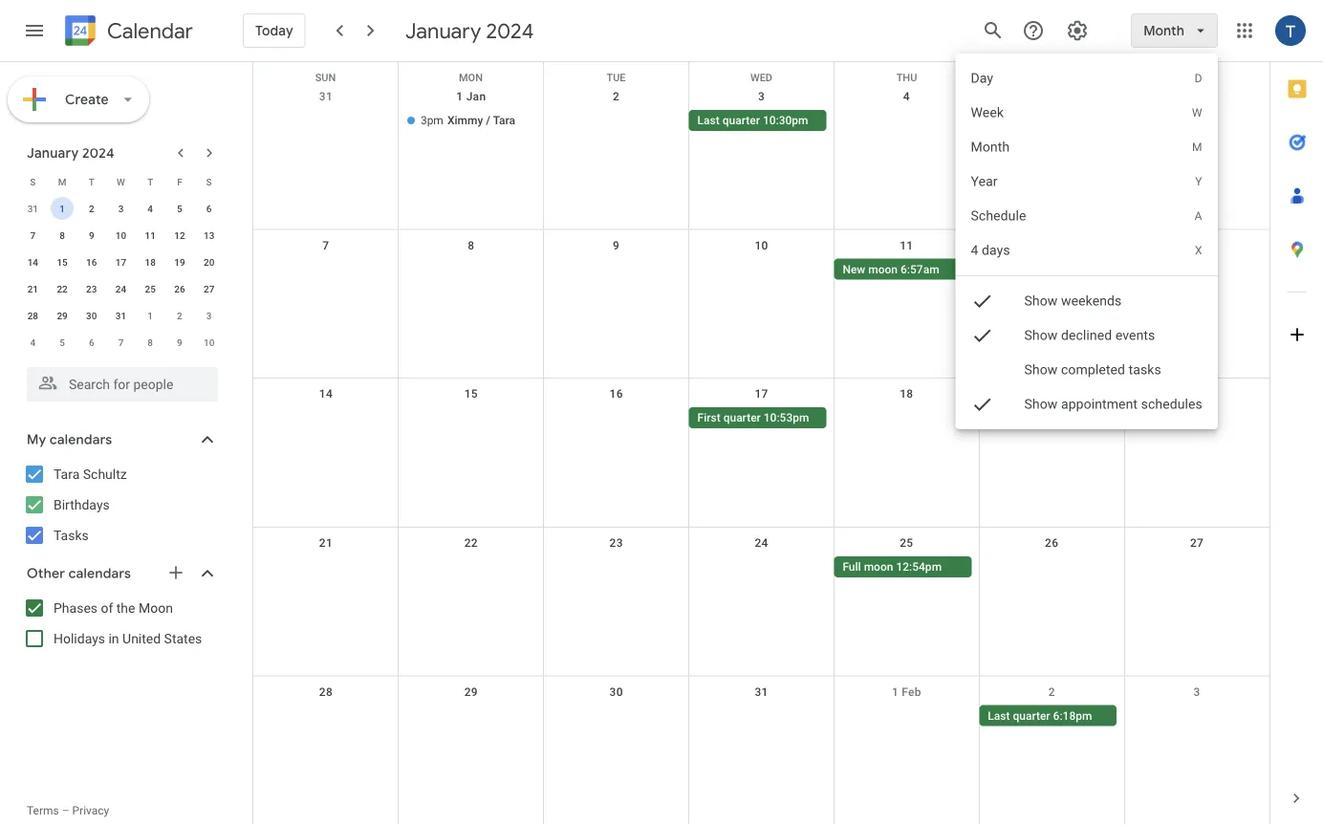Task type: describe. For each thing, give the bounding box(es) containing it.
31 inside 31 element
[[115, 310, 126, 321]]

my calendars list
[[4, 459, 237, 551]]

calendar heading
[[103, 18, 193, 44]]

10 february element
[[198, 331, 221, 354]]

last quarter 10:30pm
[[698, 114, 808, 127]]

9 for sun
[[613, 239, 620, 252]]

1 vertical spatial 23
[[610, 536, 623, 550]]

24 inside grid
[[115, 283, 126, 294]]

27 inside january 2024 grid
[[204, 283, 214, 294]]

declined
[[1061, 327, 1112, 343]]

1 t from the left
[[89, 176, 94, 187]]

mon
[[459, 72, 483, 84]]

1 horizontal spatial 21
[[319, 536, 333, 550]]

20 inside 20 "element"
[[204, 256, 214, 268]]

2 down tue
[[613, 90, 620, 103]]

show completed tasks
[[1025, 362, 1162, 378]]

1 horizontal spatial 14
[[319, 387, 333, 401]]

1 vertical spatial 16
[[610, 387, 623, 401]]

other calendars button
[[4, 558, 237, 589]]

f
[[177, 176, 182, 187]]

4 down thu
[[903, 90, 910, 103]]

27 element
[[198, 277, 221, 300]]

14 inside january 2024 grid
[[27, 256, 38, 268]]

completed
[[1061, 362, 1125, 378]]

first
[[698, 411, 721, 425]]

1 vertical spatial 2024
[[82, 144, 115, 162]]

1 vertical spatial 19
[[1045, 387, 1059, 401]]

ximmy
[[447, 114, 483, 127]]

thu
[[897, 72, 917, 84]]

–
[[62, 804, 69, 817]]

main drawer image
[[23, 19, 46, 42]]

y
[[1196, 175, 1203, 188]]

6 february element
[[80, 331, 103, 354]]

month inside popup button
[[1144, 22, 1185, 39]]

first quarter 10:53pm button
[[689, 407, 827, 429]]

full moon 12:54pm button
[[834, 556, 972, 577]]

full
[[843, 560, 861, 573]]

10 for sun
[[755, 239, 768, 252]]

19 element
[[168, 251, 191, 273]]

create
[[65, 91, 109, 108]]

show for show declined events
[[1025, 327, 1058, 343]]

2 s from the left
[[206, 176, 212, 187]]

show weekends
[[1025, 293, 1122, 309]]

31 december element
[[21, 197, 44, 220]]

w inside menu item
[[1192, 106, 1203, 120]]

30 for 1
[[86, 310, 97, 321]]

privacy
[[72, 804, 109, 817]]

moon for full
[[864, 560, 893, 573]]

schedules
[[1141, 396, 1203, 412]]

sat
[[1188, 72, 1207, 84]]

1 horizontal spatial 6
[[206, 203, 212, 214]]

tasks
[[54, 527, 89, 543]]

january 2024 grid
[[18, 168, 224, 356]]

7 for sun
[[323, 239, 329, 252]]

a
[[1195, 209, 1203, 223]]

3 february element
[[198, 304, 221, 327]]

/
[[486, 114, 490, 127]]

1 horizontal spatial 15
[[464, 387, 478, 401]]

1 s from the left
[[30, 176, 36, 187]]

Search for people text field
[[38, 367, 207, 402]]

w inside january 2024 grid
[[117, 176, 125, 187]]

month menu item
[[956, 130, 1218, 164]]

29 element
[[51, 304, 74, 327]]

feb
[[902, 685, 922, 698]]

20 element
[[198, 251, 221, 273]]

3 check checkbox item from the top
[[956, 387, 1218, 422]]

x
[[1195, 244, 1203, 257]]

28 for 1 feb
[[319, 685, 333, 698]]

18 inside january 2024 grid
[[145, 256, 156, 268]]

year menu item
[[956, 164, 1218, 199]]

11 element
[[139, 224, 162, 247]]

26 element
[[168, 277, 191, 300]]

moon for new
[[868, 263, 898, 276]]

12
[[174, 229, 185, 241]]

12:54pm
[[896, 560, 942, 573]]

phases
[[54, 600, 98, 616]]

week
[[971, 105, 1004, 120]]

new moon 6:57am
[[843, 263, 939, 276]]

1 horizontal spatial 20
[[1190, 387, 1204, 401]]

2 february element
[[168, 304, 191, 327]]

4 days menu item
[[956, 233, 1218, 268]]

last quarter 6:18pm
[[988, 709, 1092, 722]]

6:18pm
[[1053, 709, 1092, 722]]

other calendars
[[27, 565, 131, 582]]

of
[[101, 600, 113, 616]]

4 february element
[[21, 331, 44, 354]]

new
[[843, 263, 866, 276]]

1 horizontal spatial 7
[[118, 337, 124, 348]]

states
[[164, 631, 202, 646]]

last quarter 10:30pm button
[[689, 110, 827, 131]]

holidays in united states
[[54, 631, 202, 646]]

1 horizontal spatial 2024
[[486, 17, 534, 44]]

the
[[116, 600, 135, 616]]

26 inside january 2024 grid
[[174, 283, 185, 294]]

0 vertical spatial 5
[[177, 203, 182, 214]]

terms link
[[27, 804, 59, 817]]

10:30pm
[[763, 114, 808, 127]]

1 horizontal spatial 9
[[177, 337, 182, 348]]

today button
[[243, 8, 306, 54]]

show for show completed tasks
[[1025, 362, 1058, 378]]

phases of the moon
[[54, 600, 173, 616]]

4 up 11 element
[[148, 203, 153, 214]]

1 jan
[[456, 90, 486, 103]]

13 element
[[198, 224, 221, 247]]

10 element
[[109, 224, 132, 247]]

united
[[122, 631, 161, 646]]

terms
[[27, 804, 59, 817]]

show completed tasks checkbox item
[[956, 298, 1218, 442]]

show for show appointment schedules
[[1025, 396, 1058, 412]]

10 inside 10 february element
[[204, 337, 214, 348]]

9 february element
[[168, 331, 191, 354]]

in
[[108, 631, 119, 646]]

30 element
[[80, 304, 103, 327]]

12 element
[[168, 224, 191, 247]]

my
[[27, 431, 46, 448]]

days
[[982, 242, 1010, 258]]

1 check checkbox item from the top
[[956, 284, 1218, 318]]

0 horizontal spatial 6
[[89, 337, 94, 348]]

sun
[[315, 72, 336, 84]]

holidays
[[54, 631, 105, 646]]

check for show declined events
[[971, 324, 994, 347]]

last for last quarter 6:18pm
[[988, 709, 1010, 722]]

8 february element
[[139, 331, 162, 354]]

28 for 1
[[27, 310, 38, 321]]

3pm ximmy / tara
[[421, 114, 515, 127]]

8 inside row
[[148, 337, 153, 348]]

1 horizontal spatial 26
[[1045, 536, 1059, 550]]

schultz
[[83, 466, 127, 482]]

1 for 1 feb
[[892, 685, 899, 698]]

m for s
[[58, 176, 66, 187]]

4 inside menu item
[[971, 242, 979, 258]]

settings menu image
[[1066, 19, 1089, 42]]

3pm
[[421, 114, 444, 127]]

4 days
[[971, 242, 1010, 258]]



Task type: vqa. For each thing, say whether or not it's contained in the screenshot.


Task type: locate. For each thing, give the bounding box(es) containing it.
0 vertical spatial tara
[[493, 114, 515, 127]]

check checkbox item up declined on the top of the page
[[956, 284, 1218, 318]]

8 for sun
[[468, 239, 475, 252]]

0 horizontal spatial 29
[[57, 310, 68, 321]]

0 horizontal spatial 16
[[86, 256, 97, 268]]

8
[[59, 229, 65, 241], [468, 239, 475, 252], [148, 337, 153, 348]]

last for last quarter 10:30pm
[[698, 114, 720, 127]]

0 vertical spatial 17
[[115, 256, 126, 268]]

6 down 30 element
[[89, 337, 94, 348]]

moon
[[139, 600, 173, 616]]

7
[[30, 229, 36, 241], [323, 239, 329, 252], [118, 337, 124, 348]]

0 vertical spatial last
[[698, 114, 720, 127]]

day
[[971, 70, 994, 86]]

31
[[319, 90, 333, 103], [27, 203, 38, 214], [115, 310, 126, 321], [755, 685, 768, 698]]

25 inside january 2024 grid
[[145, 283, 156, 294]]

t up 16 element at the left of page
[[89, 176, 94, 187]]

7 for january 2024
[[30, 229, 36, 241]]

0 vertical spatial m
[[1192, 141, 1203, 154]]

last inside last quarter 10:30pm button
[[698, 114, 720, 127]]

1 horizontal spatial 29
[[464, 685, 478, 698]]

w up 10 element
[[117, 176, 125, 187]]

1 horizontal spatial 18
[[900, 387, 914, 401]]

row group
[[18, 195, 224, 356]]

appointment
[[1061, 396, 1138, 412]]

tue
[[607, 72, 626, 84]]

2024
[[486, 17, 534, 44], [82, 144, 115, 162]]

22 inside january 2024 grid
[[57, 283, 68, 294]]

1 vertical spatial check
[[971, 324, 994, 347]]

0 vertical spatial 24
[[115, 283, 126, 294]]

check checkbox item
[[956, 284, 1218, 318], [956, 318, 1218, 353], [956, 387, 1218, 422]]

0 vertical spatial 20
[[204, 256, 214, 268]]

0 vertical spatial check
[[971, 290, 994, 313]]

day menu item
[[956, 61, 1218, 96]]

1 horizontal spatial 25
[[900, 536, 914, 550]]

0 horizontal spatial 7
[[30, 229, 36, 241]]

calendars for other calendars
[[69, 565, 131, 582]]

1 horizontal spatial 16
[[610, 387, 623, 401]]

full moon 12:54pm
[[843, 560, 942, 573]]

m up 'y'
[[1192, 141, 1203, 154]]

calendars inside other calendars dropdown button
[[69, 565, 131, 582]]

1 horizontal spatial w
[[1192, 106, 1203, 120]]

last left '10:30pm'
[[698, 114, 720, 127]]

tab list
[[1271, 62, 1323, 772]]

1 vertical spatial last
[[988, 709, 1010, 722]]

0 horizontal spatial last
[[698, 114, 720, 127]]

31 element
[[109, 304, 132, 327]]

8 inside grid
[[468, 239, 475, 252]]

1 horizontal spatial 27
[[1190, 536, 1204, 550]]

15 element
[[51, 251, 74, 273]]

25 down 18 element
[[145, 283, 156, 294]]

28 inside 'element'
[[27, 310, 38, 321]]

menu containing check
[[956, 54, 1218, 442]]

show
[[1025, 293, 1058, 309], [1025, 327, 1058, 343], [1025, 362, 1058, 378], [1025, 396, 1058, 412]]

2 horizontal spatial 7
[[323, 239, 329, 252]]

10:53pm
[[764, 411, 809, 425]]

2 check from the top
[[971, 324, 994, 347]]

tara schultz
[[54, 466, 127, 482]]

calendars for my calendars
[[50, 431, 112, 448]]

quarter for 6:18pm
[[1013, 709, 1050, 722]]

add other calendars image
[[166, 563, 185, 582]]

1 vertical spatial tara
[[54, 466, 80, 482]]

last
[[698, 114, 720, 127], [988, 709, 1010, 722]]

0 horizontal spatial 19
[[174, 256, 185, 268]]

1 horizontal spatial s
[[206, 176, 212, 187]]

29 for 1
[[57, 310, 68, 321]]

13 for january 2024
[[204, 229, 214, 241]]

1 vertical spatial quarter
[[723, 411, 761, 425]]

1 horizontal spatial month
[[1144, 22, 1185, 39]]

11 inside january 2024 grid
[[145, 229, 156, 241]]

w
[[1192, 106, 1203, 120], [117, 176, 125, 187]]

january 2024 down create dropdown button
[[27, 144, 115, 162]]

grid containing 31
[[252, 62, 1270, 825]]

22 inside grid
[[464, 536, 478, 550]]

calendars up the of on the left of page
[[69, 565, 131, 582]]

11 for january 2024
[[145, 229, 156, 241]]

14 element
[[21, 251, 44, 273]]

quarter left '10:30pm'
[[723, 114, 760, 127]]

1 horizontal spatial last
[[988, 709, 1010, 722]]

0 horizontal spatial w
[[117, 176, 125, 187]]

column header
[[980, 62, 1125, 81]]

4 show from the top
[[1025, 396, 1058, 412]]

3
[[758, 90, 765, 103], [118, 203, 124, 214], [206, 310, 212, 321], [1194, 685, 1201, 698]]

1 vertical spatial m
[[58, 176, 66, 187]]

1 vertical spatial 24
[[755, 536, 768, 550]]

show left appointment
[[1025, 396, 1058, 412]]

23 inside 'element'
[[86, 283, 97, 294]]

2 down the 26 element on the top left of the page
[[177, 310, 182, 321]]

1 horizontal spatial january 2024
[[405, 17, 534, 44]]

1 vertical spatial 18
[[900, 387, 914, 401]]

d
[[1195, 72, 1203, 85]]

2 check checkbox item from the top
[[956, 318, 1218, 353]]

10 inside 10 element
[[115, 229, 126, 241]]

other
[[27, 565, 65, 582]]

column header inside row
[[980, 62, 1125, 81]]

1 feb
[[892, 685, 922, 698]]

1 horizontal spatial tara
[[493, 114, 515, 127]]

m for month
[[1192, 141, 1203, 154]]

10 for january 2024
[[115, 229, 126, 241]]

18 element
[[139, 251, 162, 273]]

1 vertical spatial january 2024
[[27, 144, 115, 162]]

11 up new moon 6:57am button
[[900, 239, 914, 252]]

1 vertical spatial 30
[[610, 685, 623, 698]]

2 show from the top
[[1025, 327, 1058, 343]]

cell
[[544, 110, 689, 133], [834, 110, 979, 133], [979, 110, 1125, 133], [1125, 110, 1270, 133], [399, 259, 544, 282], [544, 259, 689, 282], [689, 259, 834, 282], [979, 259, 1125, 282], [1125, 259, 1270, 282], [253, 407, 399, 430], [399, 407, 544, 430], [544, 407, 689, 430], [834, 407, 979, 430], [979, 407, 1125, 430], [1125, 407, 1270, 430], [253, 556, 399, 579], [399, 556, 544, 579], [544, 556, 689, 579], [689, 556, 834, 579], [979, 556, 1125, 579], [544, 705, 689, 728], [834, 705, 979, 728]]

show for show weekends
[[1025, 293, 1058, 309]]

5
[[177, 203, 182, 214], [59, 337, 65, 348]]

wed
[[751, 72, 773, 84]]

0 vertical spatial january
[[405, 17, 481, 44]]

5 down 29 element
[[59, 337, 65, 348]]

15 inside january 2024 grid
[[57, 256, 68, 268]]

show declined events
[[1025, 327, 1155, 343]]

2 horizontal spatial 8
[[468, 239, 475, 252]]

birthdays
[[54, 497, 110, 512]]

quarter
[[723, 114, 760, 127], [723, 411, 761, 425], [1013, 709, 1050, 722]]

1 february element
[[139, 304, 162, 327]]

year
[[971, 174, 998, 189]]

privacy link
[[72, 804, 109, 817]]

1 show from the top
[[1025, 293, 1058, 309]]

16
[[86, 256, 97, 268], [610, 387, 623, 401]]

22 element
[[51, 277, 74, 300]]

show inside checkbox item
[[1025, 362, 1058, 378]]

grid
[[252, 62, 1270, 825]]

16 inside january 2024 grid
[[86, 256, 97, 268]]

19
[[174, 256, 185, 268], [1045, 387, 1059, 401]]

0 horizontal spatial 27
[[204, 283, 214, 294]]

1 horizontal spatial m
[[1192, 141, 1203, 154]]

check checkbox item up show completed tasks
[[956, 318, 1218, 353]]

create button
[[8, 76, 149, 122]]

1 horizontal spatial 28
[[319, 685, 333, 698]]

0 vertical spatial 6
[[206, 203, 212, 214]]

5 down f
[[177, 203, 182, 214]]

29 for 1 feb
[[464, 685, 478, 698]]

11 for sun
[[900, 239, 914, 252]]

21 inside january 2024 grid
[[27, 283, 38, 294]]

1 vertical spatial 20
[[1190, 387, 1204, 401]]

quarter for 10:30pm
[[723, 114, 760, 127]]

0 horizontal spatial 5
[[59, 337, 65, 348]]

s
[[30, 176, 36, 187], [206, 176, 212, 187]]

1 horizontal spatial 17
[[755, 387, 768, 401]]

8 for january 2024
[[59, 229, 65, 241]]

2024 down the create
[[82, 144, 115, 162]]

schedule menu item
[[956, 199, 1218, 233]]

0 horizontal spatial 8
[[59, 229, 65, 241]]

m up the 1 cell
[[58, 176, 66, 187]]

2 horizontal spatial 10
[[755, 239, 768, 252]]

0 horizontal spatial 2024
[[82, 144, 115, 162]]

moon
[[868, 263, 898, 276], [864, 560, 893, 573]]

quarter right first
[[723, 411, 761, 425]]

first quarter 10:53pm
[[698, 411, 809, 425]]

0 vertical spatial 22
[[57, 283, 68, 294]]

0 vertical spatial 2024
[[486, 17, 534, 44]]

0 vertical spatial 27
[[204, 283, 214, 294]]

weekends
[[1061, 293, 1122, 309]]

month right "settings menu" icon at the right of page
[[1144, 22, 1185, 39]]

0 horizontal spatial 17
[[115, 256, 126, 268]]

new moon 6:57am button
[[834, 259, 972, 280]]

1 horizontal spatial 30
[[610, 685, 623, 698]]

28 element
[[21, 304, 44, 327]]

tara right /
[[493, 114, 515, 127]]

my calendars button
[[4, 425, 237, 455]]

1 horizontal spatial january
[[405, 17, 481, 44]]

1 horizontal spatial 8
[[148, 337, 153, 348]]

check for show weekends
[[971, 290, 994, 313]]

schedule
[[971, 208, 1027, 224]]

5 inside "element"
[[59, 337, 65, 348]]

s right f
[[206, 176, 212, 187]]

0 vertical spatial 19
[[174, 256, 185, 268]]

row
[[253, 62, 1270, 84], [253, 81, 1270, 230], [18, 168, 224, 195], [18, 195, 224, 222], [18, 222, 224, 249], [253, 230, 1270, 379], [18, 249, 224, 275], [18, 275, 224, 302], [18, 302, 224, 329], [18, 329, 224, 356], [253, 379, 1270, 528], [253, 528, 1270, 676], [253, 676, 1270, 825]]

17 element
[[109, 251, 132, 273]]

show left 'completed'
[[1025, 362, 1058, 378]]

17 up the first quarter 10:53pm button
[[755, 387, 768, 401]]

3 show from the top
[[1025, 362, 1058, 378]]

moon right new
[[868, 263, 898, 276]]

show left declined on the top of the page
[[1025, 327, 1058, 343]]

4 down 28 'element'
[[30, 337, 36, 348]]

30 for 1 feb
[[610, 685, 623, 698]]

0 horizontal spatial s
[[30, 176, 36, 187]]

calendars up tara schultz
[[50, 431, 112, 448]]

11 up 18 element
[[145, 229, 156, 241]]

tasks
[[1129, 362, 1162, 378]]

events
[[1116, 327, 1155, 343]]

24 element
[[109, 277, 132, 300]]

1 inside cell
[[59, 203, 65, 214]]

1 vertical spatial 5
[[59, 337, 65, 348]]

0 horizontal spatial 14
[[27, 256, 38, 268]]

0 horizontal spatial 24
[[115, 283, 126, 294]]

1 cell
[[48, 195, 77, 222]]

23 element
[[80, 277, 103, 300]]

0 horizontal spatial 22
[[57, 283, 68, 294]]

calendar element
[[61, 11, 193, 54]]

13 inside january 2024 grid
[[204, 229, 214, 241]]

1 vertical spatial 6
[[89, 337, 94, 348]]

0 vertical spatial 14
[[27, 256, 38, 268]]

1 right 31 december element
[[59, 203, 65, 214]]

1 horizontal spatial 5
[[177, 203, 182, 214]]

29
[[57, 310, 68, 321], [464, 685, 478, 698]]

0 vertical spatial calendars
[[50, 431, 112, 448]]

january up the 1 cell
[[27, 144, 79, 162]]

1 vertical spatial 27
[[1190, 536, 1204, 550]]

1 vertical spatial 17
[[755, 387, 768, 401]]

1 vertical spatial 28
[[319, 685, 333, 698]]

1 for 1 jan
[[456, 90, 463, 103]]

row containing s
[[18, 168, 224, 195]]

0 horizontal spatial month
[[971, 139, 1010, 155]]

6 up 13 element
[[206, 203, 212, 214]]

17 down 10 element
[[115, 256, 126, 268]]

9 for january 2024
[[89, 229, 94, 241]]

t left f
[[147, 176, 153, 187]]

13 for sun
[[1190, 239, 1204, 252]]

other calendars list
[[4, 593, 237, 654]]

1 for '1 february' element
[[148, 310, 153, 321]]

calendar
[[107, 18, 193, 44]]

1
[[456, 90, 463, 103], [59, 203, 65, 214], [148, 310, 153, 321], [892, 685, 899, 698]]

tara inside my calendars list
[[54, 466, 80, 482]]

21 element
[[21, 277, 44, 300]]

t
[[89, 176, 94, 187], [147, 176, 153, 187]]

2 horizontal spatial 9
[[613, 239, 620, 252]]

my calendars
[[27, 431, 112, 448]]

check
[[971, 290, 994, 313], [971, 324, 994, 347], [971, 393, 994, 416]]

1 vertical spatial 15
[[464, 387, 478, 401]]

13 up 20 "element"
[[204, 229, 214, 241]]

0 horizontal spatial 20
[[204, 256, 214, 268]]

1 down 25 element
[[148, 310, 153, 321]]

1 vertical spatial w
[[117, 176, 125, 187]]

0 horizontal spatial 21
[[27, 283, 38, 294]]

19 down the "12"
[[174, 256, 185, 268]]

check for show appointment schedules
[[971, 393, 994, 416]]

jan
[[466, 90, 486, 103]]

m inside january 2024 grid
[[58, 176, 66, 187]]

quarter for 10:53pm
[[723, 411, 761, 425]]

row containing sun
[[253, 62, 1270, 84]]

1 left the feb
[[892, 685, 899, 698]]

24
[[115, 283, 126, 294], [755, 536, 768, 550]]

month
[[1144, 22, 1185, 39], [971, 139, 1010, 155]]

january 2024
[[405, 17, 534, 44], [27, 144, 115, 162]]

week menu item
[[956, 96, 1218, 130]]

1 horizontal spatial 11
[[900, 239, 914, 252]]

check checkbox item down show completed tasks
[[956, 387, 1218, 422]]

last inside last quarter 6:18pm button
[[988, 709, 1010, 722]]

31 inside 31 december element
[[27, 203, 38, 214]]

19 down show completed tasks
[[1045, 387, 1059, 401]]

2024 up /
[[486, 17, 534, 44]]

0 horizontal spatial 10
[[115, 229, 126, 241]]

1 vertical spatial january
[[27, 144, 79, 162]]

1 vertical spatial 14
[[319, 387, 333, 401]]

0 horizontal spatial 28
[[27, 310, 38, 321]]

last quarter 6:18pm button
[[979, 705, 1117, 726]]

show left the weekends
[[1025, 293, 1058, 309]]

s up 31 december element
[[30, 176, 36, 187]]

moon right full at the bottom right of page
[[864, 560, 893, 573]]

row containing 4
[[18, 329, 224, 356]]

0 vertical spatial quarter
[[723, 114, 760, 127]]

month inside menu item
[[971, 139, 1010, 155]]

menu
[[956, 54, 1218, 442]]

month down week
[[971, 139, 1010, 155]]

0 vertical spatial 26
[[174, 283, 185, 294]]

tara up birthdays
[[54, 466, 80, 482]]

1 check from the top
[[971, 290, 994, 313]]

29 inside 29 element
[[57, 310, 68, 321]]

23
[[86, 283, 97, 294], [610, 536, 623, 550]]

0 horizontal spatial 30
[[86, 310, 97, 321]]

0 vertical spatial w
[[1192, 106, 1203, 120]]

1 horizontal spatial 19
[[1045, 387, 1059, 401]]

terms – privacy
[[27, 804, 109, 817]]

0 horizontal spatial 26
[[174, 283, 185, 294]]

9
[[89, 229, 94, 241], [613, 239, 620, 252], [177, 337, 182, 348]]

0 horizontal spatial january 2024
[[27, 144, 115, 162]]

m inside menu item
[[1192, 141, 1203, 154]]

25 element
[[139, 277, 162, 300]]

2 up last quarter 6:18pm button
[[1049, 685, 1055, 698]]

4 inside 'element'
[[30, 337, 36, 348]]

0 vertical spatial 25
[[145, 283, 156, 294]]

0 vertical spatial 23
[[86, 283, 97, 294]]

month button
[[1131, 8, 1218, 54]]

2
[[613, 90, 620, 103], [89, 203, 94, 214], [177, 310, 182, 321], [1049, 685, 1055, 698]]

quarter left the 6:18pm
[[1013, 709, 1050, 722]]

january up mon
[[405, 17, 481, 44]]

0 horizontal spatial 25
[[145, 283, 156, 294]]

1 vertical spatial moon
[[864, 560, 893, 573]]

28 inside grid
[[319, 685, 333, 698]]

4 left days
[[971, 242, 979, 258]]

calendars
[[50, 431, 112, 448], [69, 565, 131, 582]]

1 left jan
[[456, 90, 463, 103]]

last left the 6:18pm
[[988, 709, 1010, 722]]

16 element
[[80, 251, 103, 273]]

30 inside 30 element
[[86, 310, 97, 321]]

5 february element
[[51, 331, 74, 354]]

2 vertical spatial quarter
[[1013, 709, 1050, 722]]

row group containing 31
[[18, 195, 224, 356]]

calendars inside my calendars dropdown button
[[50, 431, 112, 448]]

19 inside january 2024 grid
[[174, 256, 185, 268]]

13 down a
[[1190, 239, 1204, 252]]

13
[[204, 229, 214, 241], [1190, 239, 1204, 252]]

m
[[1192, 141, 1203, 154], [58, 176, 66, 187]]

today
[[255, 22, 293, 39]]

1 vertical spatial 25
[[900, 536, 914, 550]]

7 february element
[[109, 331, 132, 354]]

0 horizontal spatial tara
[[54, 466, 80, 482]]

6:57am
[[901, 263, 939, 276]]

21
[[27, 283, 38, 294], [319, 536, 333, 550]]

0 vertical spatial 15
[[57, 256, 68, 268]]

25 up full moon 12:54pm button
[[900, 536, 914, 550]]

17 inside 17 element
[[115, 256, 126, 268]]

2 t from the left
[[147, 176, 153, 187]]

4
[[903, 90, 910, 103], [148, 203, 153, 214], [971, 242, 979, 258], [30, 337, 36, 348]]

None search field
[[0, 359, 237, 402]]

1 horizontal spatial 24
[[755, 536, 768, 550]]

show appointment schedules
[[1025, 396, 1203, 412]]

3 check from the top
[[971, 393, 994, 416]]

january 2024 up mon
[[405, 17, 534, 44]]

0 vertical spatial january 2024
[[405, 17, 534, 44]]

2 right the 1 cell
[[89, 203, 94, 214]]

w down 'd'
[[1192, 106, 1203, 120]]



